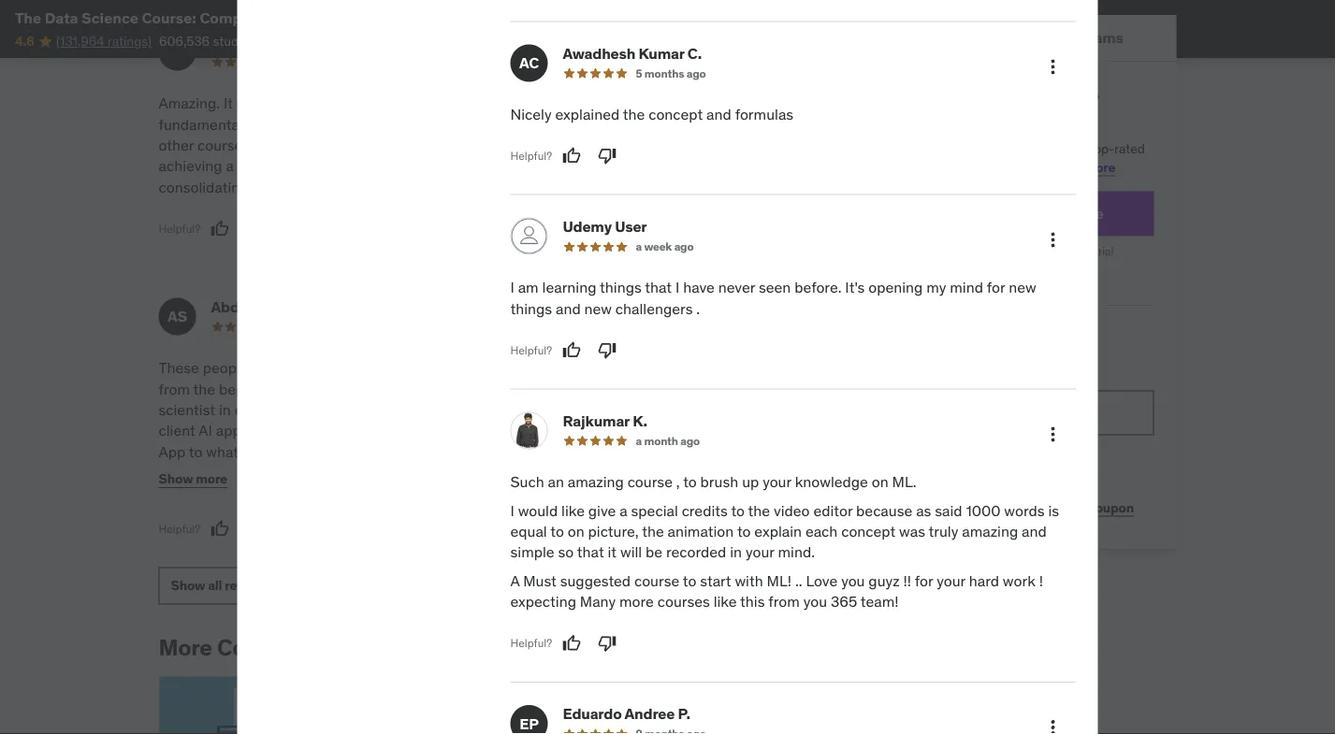 Task type: describe. For each thing, give the bounding box(es) containing it.
to left the build
[[397, 400, 410, 419]]

to up answered at the bottom right of the page
[[731, 502, 745, 521]]

a down k.
[[636, 434, 642, 449]]

are up final
[[611, 358, 632, 378]]

they inside some coding related things just stop working, and steps are just completely skipped or go unexplained, making following extremely difficult. when you leave questions they take days to weeks to be answered and are usually unhelpful responses that don't solve issues.
[[501, 526, 530, 545]]

a down the explains
[[270, 114, 278, 134]]

you up 365
[[842, 572, 865, 591]]

606,536 students
[[159, 33, 264, 50]]

from inside these people are awesome and they took me from the beginning to becoming a data scientist in deep learning.
[[159, 379, 190, 399]]

3 weeks ago
[[627, 55, 691, 69]]

the data science course: complete data science bootcamp 2023
[[15, 8, 483, 27]]

me inside these people are awesome and they took me from the beginning to becoming a data scientist in deep learning.
[[439, 358, 460, 378]]

once
[[777, 358, 810, 378]]

would
[[518, 502, 558, 521]]

as
[[168, 307, 187, 326]]

0 vertical spatial parts
[[572, 358, 607, 378]]

seen inside the 'just that i haven't seen the applications of all the sections before the regression and deep learning sections, but i'm sure further reading will expose them to me as they're still foundations to deep learning.'
[[424, 442, 456, 461]]

answered
[[702, 526, 766, 545]]

the down special
[[642, 523, 664, 542]]

solve
[[501, 568, 536, 587]]

1 vertical spatial month
[[644, 434, 678, 449]]

andree
[[625, 705, 675, 724]]

said
[[935, 502, 963, 521]]

ago for udemy user
[[675, 240, 694, 254]]

rajkumar
[[563, 412, 630, 431]]

when
[[627, 505, 666, 524]]

sure
[[159, 505, 188, 524]]

the up explain
[[748, 502, 770, 521]]

what
[[206, 442, 239, 461]]

expose
[[320, 505, 368, 524]]

hard
[[969, 572, 1000, 591]]

many
[[580, 593, 616, 612]]

month inside starting at $16.58 per month after trial cancel anytime
[[1034, 244, 1066, 259]]

ac
[[519, 54, 539, 73]]

it's
[[846, 279, 865, 298]]

..
[[795, 572, 803, 591]]

mark review by jeeraarj s. as helpful image
[[553, 156, 572, 175]]

scientist
[[159, 400, 215, 419]]

additional actions for review by eduardo andree p. image
[[1042, 717, 1065, 735]]

things for coding
[[691, 442, 732, 461]]

related
[[640, 442, 687, 461]]

1 science from the left
[[81, 8, 138, 27]]

and inside the first 6 parts are really great, however once you get to the final parts, "deep learning" and "case study" which are supposedly the most important parts the course takes a real dive in quality.
[[776, 379, 801, 399]]

concluded
[[309, 421, 379, 440]]

you down love
[[804, 593, 827, 612]]

1 horizontal spatial data
[[273, 8, 306, 27]]

teams tab list
[[859, 15, 1177, 62]]

2 science from the left
[[309, 8, 366, 27]]

apply coupon
[[1049, 500, 1134, 516]]

challengers
[[616, 300, 693, 319]]

the up real
[[734, 400, 756, 419]]

the inside amazing. it explains the necessary fundamentals in a clear and intuitive way that other courses do not teach, while also achieving a good level of depth. amazing for consolidating knowledge
[[295, 94, 317, 113]]

and down the some
[[562, 463, 587, 482]]

before.
[[795, 279, 842, 298]]

formulas
[[735, 105, 794, 124]]

are down parts,
[[630, 400, 651, 419]]

0 horizontal spatial data
[[45, 8, 78, 27]]

guyz
[[869, 572, 900, 591]]

of inside amazing. it explains the necessary fundamentals in a clear and intuitive way that other courses do not teach, while also achieving a good level of depth. amazing for consolidating knowledge
[[310, 156, 323, 176]]

real
[[734, 421, 759, 440]]

courses inside subscribe to udemy's top courses
[[881, 109, 949, 132]]

1000
[[966, 502, 1001, 521]]

1 vertical spatial your
[[746, 544, 775, 563]]

1 vertical spatial just
[[656, 463, 680, 482]]

at
[[965, 244, 975, 259]]

additional actions for review by udemy user image
[[1042, 229, 1065, 252]]

by
[[308, 634, 333, 662]]

with inside such an amazing course , to brush up your knowledge on ml. i would like give a special credits to the video editor because as said 1000 words is equal to on picture, the animation to explain each concept was truly amazing and simple so that it will be recorded in your mind. a must suggested course to start with ml! .. love you guyz !! for your hard work ! expecting many more courses like this from you 365 team!
[[735, 572, 763, 591]]

start
[[700, 572, 732, 591]]

mark review by awadhesh kumar c. as helpful image
[[563, 147, 581, 166]]

365
[[831, 593, 858, 612]]

0 vertical spatial just
[[736, 442, 761, 461]]

!
[[1040, 572, 1044, 591]]

not
[[274, 135, 296, 155]]

be inside this is an awesome class. very practical and show examples that can be followed easily.
[[665, 114, 682, 134]]

jeeraarj
[[554, 32, 608, 51]]

a inside such an amazing course , to brush up your knowledge on ml. i would like give a special credits to the video editor because as said 1000 words is equal to on picture, the animation to explain each concept was truly amazing and simple so that it will be recorded in your mind. a must suggested course to start with ml! .. love you guyz !! for your hard work ! expecting many more courses like this from you 365 team!
[[620, 502, 628, 521]]

students
[[213, 33, 264, 50]]

i left am on the left top
[[511, 279, 515, 298]]

george l.
[[554, 297, 620, 316]]

with for courses
[[933, 159, 958, 175]]

of inside the 'just that i haven't seen the applications of all the sections before the regression and deep learning sections, but i'm sure further reading will expose them to me as they're still foundations to deep learning.'
[[269, 463, 282, 482]]

sufficient
[[330, 400, 393, 419]]

weeks inside some coding related things just stop working, and steps are just completely skipped or go unexplained, making following extremely difficult. when you leave questions they take days to weeks to be answered and are usually unhelpful responses that don't solve issues.
[[618, 526, 661, 545]]

show
[[501, 114, 536, 134]]

awesome for beginning
[[277, 358, 341, 378]]

s. for abdulhakeem s.
[[311, 297, 325, 316]]

you inside some coding related things just stop working, and steps are just completely skipped or go unexplained, making following extremely difficult. when you leave questions they take days to weeks to be answered and are usually unhelpful responses that don't solve issues.
[[670, 505, 693, 524]]

teach,
[[300, 135, 341, 155]]

i left 'have'
[[676, 279, 680, 298]]

really
[[636, 358, 671, 378]]

s. for jeeraarj s.
[[611, 32, 625, 51]]

final
[[597, 379, 625, 399]]

they inside the sufficient to build my client ai app, and they concluded with a similar app to what i needed.
[[277, 421, 306, 440]]

additional actions for review by rajkumar k. image
[[1042, 424, 1065, 446]]

app,
[[216, 421, 245, 440]]

will inside such an amazing course , to brush up your knowledge on ml. i would like give a special credits to the video editor because as said 1000 words is equal to on picture, the animation to explain each concept was truly amazing and simple so that it will be recorded in your mind. a must suggested course to start with ml! .. love you guyz !! for your hard work ! expecting many more courses like this from you 365 team!
[[621, 544, 642, 563]]

level
[[275, 156, 306, 176]]

5 months ago
[[636, 66, 706, 81]]

the left final
[[571, 379, 593, 399]]

this inside such an amazing course , to brush up your knowledge on ml. i would like give a special credits to the video editor because as said 1000 words is equal to on picture, the animation to explain each concept was truly amazing and simple so that it will be recorded in your mind. a must suggested course to start with ml! .. love you guyz !! for your hard work ! expecting many more courses like this from you 365 team!
[[740, 593, 765, 612]]

1 vertical spatial parts
[[571, 421, 605, 440]]

0 horizontal spatial new
[[585, 300, 612, 319]]

so
[[558, 544, 574, 563]]

my inside i am learning things that i have never seen before. it's opening my mind for new things and new challengers .
[[927, 279, 947, 298]]

the for helpful?
[[501, 358, 526, 378]]

a left week
[[636, 240, 642, 254]]

needed.
[[250, 442, 304, 461]]

seen inside i am learning things that i have never seen before. it's opening my mind for new things and new challengers .
[[759, 279, 791, 298]]

0 vertical spatial or
[[1013, 298, 1023, 313]]

0 vertical spatial your
[[763, 473, 792, 492]]

that inside amazing. it explains the necessary fundamentals in a clear and intuitive way that other courses do not teach, while also achieving a good level of depth. amazing for consolidating knowledge
[[432, 114, 459, 134]]

class.
[[634, 94, 671, 113]]

words
[[1005, 502, 1045, 521]]

0 horizontal spatial concept
[[649, 105, 703, 124]]

for left free
[[1054, 204, 1073, 223]]

george
[[554, 297, 605, 316]]

helpful? for 'mark review by udemy user as helpful' image
[[511, 344, 552, 358]]

to inside subscribe to udemy's top courses
[[971, 85, 990, 108]]

helpful? for the mark review by jeeraarj s. as helpful icon
[[501, 158, 543, 173]]

free
[[1076, 204, 1104, 223]]

course down the responses
[[635, 572, 680, 591]]

a inside the sufficient to build my client ai app, and they concluded with a similar app to what i needed.
[[415, 421, 423, 440]]

that inside this is an awesome class. very practical and show examples that can be followed easily.
[[607, 114, 634, 134]]

and inside amazing. it explains the necessary fundamentals in a clear and intuitive way that other courses do not teach, while also achieving a good level of depth. amazing for consolidating knowledge
[[317, 114, 342, 134]]

learn
[[1048, 159, 1082, 175]]

1 horizontal spatial c.
[[688, 44, 702, 63]]

course left ,
[[628, 473, 673, 492]]

is inside this is an awesome class. very practical and show examples that can be followed easily.
[[532, 94, 543, 113]]

i am learning things that i have never seen before. it's opening my mind for new things and new challengers .
[[511, 279, 1037, 319]]

following
[[737, 484, 798, 503]]

mark review by maximiliano c. as helpful image
[[211, 219, 229, 238]]

6
[[560, 358, 569, 378]]

my inside the sufficient to build my client ai app, and they concluded with a similar app to what i needed.
[[451, 400, 470, 419]]

to left start
[[683, 572, 697, 591]]

1 vertical spatial things
[[511, 300, 552, 319]]

helpful? for mark review by rajkumar k. as helpful image
[[511, 637, 552, 651]]

must
[[523, 572, 557, 591]]

mark review by george l. as helpful image
[[553, 520, 572, 539]]

mark review by udemy user as helpful image
[[563, 342, 581, 360]]

will inside the 'just that i haven't seen the applications of all the sections before the regression and deep learning sections, but i'm sure further reading will expose them to me as they're still foundations to deep learning.'
[[295, 505, 317, 524]]

just that i haven't seen the applications of all the sections before the regression and deep learning sections, but i'm sure further reading will expose them to me as they're still foundations to deep learning.
[[159, 442, 467, 545]]

mark review by rajkumar k. as helpful image
[[563, 635, 581, 654]]

as inside the 'just that i haven't seen the applications of all the sections before the regression and deep learning sections, but i'm sure further reading will expose them to me as they're still foundations to deep learning.'
[[451, 505, 467, 524]]

similar
[[426, 421, 470, 440]]

but
[[420, 484, 442, 503]]

learning inside i am learning things that i have never seen before. it's opening my mind for new things and new challengers .
[[542, 279, 597, 298]]

more down 'what'
[[196, 471, 227, 488]]

things for am
[[600, 279, 642, 298]]

i inside the 'just that i haven't seen the applications of all the sections before the regression and deep learning sections, but i'm sure further reading will expose them to me as they're still foundations to deep learning.'
[[364, 442, 368, 461]]

personal inside the get this course, plus 11,000+ of our top-rated courses, with personal plan.
[[961, 159, 1013, 175]]

concept inside such an amazing course , to brush up your knowledge on ml. i would like give a special credits to the video editor because as said 1000 words is equal to on picture, the animation to explain each concept was truly amazing and simple so that it will be recorded in your mind. a must suggested course to start with ml! .. love you guyz !! for your hard work ! expecting many more courses like this from you 365 team!
[[842, 523, 896, 542]]

client
[[159, 421, 195, 440]]

helpful? for mark review by george l. as helpful image
[[501, 522, 543, 536]]

mark review by jeeraarj s. as unhelpful image
[[589, 156, 608, 175]]

or inside some coding related things just stop working, and steps are just completely skipped or go unexplained, making following extremely difficult. when you leave questions they take days to weeks to be answered and are usually unhelpful responses that don't solve issues.
[[558, 484, 571, 503]]

becoming
[[306, 379, 373, 399]]

to down ai
[[189, 442, 203, 461]]

day
[[957, 451, 976, 466]]

you inside the first 6 parts are really great, however once you get to the final parts, "deep learning" and "case study" which are supposedly the most important parts the course takes a real dive in quality.
[[501, 379, 525, 399]]

(131,964 ratings)
[[56, 33, 152, 50]]

brush
[[701, 473, 739, 492]]

of inside the get this course, plus 11,000+ of our top-rated courses, with personal plan.
[[1053, 140, 1065, 157]]

examples
[[540, 114, 603, 134]]

ago for awadhesh kumar c.
[[687, 66, 706, 81]]

and down questions
[[770, 526, 795, 545]]

abdulhakeem
[[211, 297, 308, 316]]

days
[[567, 526, 597, 545]]

additional actions for review by awadhesh kumar c. image
[[1042, 56, 1065, 78]]

are up 'solve'
[[501, 547, 523, 566]]

per
[[1014, 244, 1031, 259]]

4.6
[[15, 33, 34, 50]]

an inside this is an awesome class. very practical and show examples that can be followed easily.
[[547, 94, 563, 113]]

the down 5 on the top left of the page
[[623, 105, 645, 124]]

them
[[372, 505, 406, 524]]

mark review by george l. as unhelpful image
[[589, 520, 608, 539]]

nicely explained the concept and formulas
[[511, 105, 794, 124]]

the up coding
[[609, 421, 631, 440]]

learning inside the 'just that i haven't seen the applications of all the sections before the regression and deep learning sections, but i'm sure further reading will expose them to me as they're still foundations to deep learning.'
[[299, 484, 353, 503]]

course inside the first 6 parts are really great, however once you get to the final parts, "deep learning" and "case study" which are supposedly the most important parts the course takes a real dive in quality.
[[634, 421, 679, 440]]

the down the app
[[159, 463, 181, 482]]

gift this course
[[901, 500, 994, 516]]

and inside this is an awesome class. very practical and show examples that can be followed easily.
[[769, 94, 794, 113]]

data inside these people are awesome and they took me from the beginning to becoming a data scientist in deep learning.
[[388, 379, 420, 399]]

helpful? for mark review by awadhesh kumar c. as helpful icon on the top left
[[511, 149, 552, 164]]

app
[[159, 442, 186, 461]]

responses
[[642, 547, 711, 566]]

plus
[[976, 140, 1001, 157]]

try personal plan for free
[[931, 204, 1104, 223]]

plan
[[1020, 204, 1051, 223]]

"case
[[501, 400, 538, 419]]

more down the top- on the right top
[[1084, 159, 1116, 175]]

1 horizontal spatial on
[[872, 473, 889, 492]]

are inside these people are awesome and they took me from the beginning to becoming a data scientist in deep learning.
[[252, 358, 273, 378]]

$16.58
[[977, 244, 1012, 259]]

to up don't
[[737, 523, 751, 542]]

this for get
[[906, 140, 927, 157]]

learning. inside these people are awesome and they took me from the beginning to becoming a data scientist in deep learning.
[[272, 400, 330, 419]]

that inside i am learning things that i have never seen before. it's opening my mind for new things and new challengers .
[[645, 279, 672, 298]]

and inside i am learning things that i have never seen before. it's opening my mind for new things and new challengers .
[[556, 300, 581, 319]]

0 vertical spatial weeks
[[636, 55, 669, 69]]

unexplained,
[[596, 484, 680, 503]]



Task type: locate. For each thing, give the bounding box(es) containing it.
2 vertical spatial they
[[501, 526, 530, 545]]

for right !!
[[915, 572, 933, 591]]

c. right maximiliano
[[298, 32, 312, 51]]

and down words
[[1022, 523, 1047, 542]]

that left it
[[577, 544, 604, 563]]

1 vertical spatial weeks
[[618, 526, 661, 545]]

that right way
[[432, 114, 459, 134]]

the for more courses by
[[15, 8, 41, 27]]

show more button for app
[[159, 461, 227, 498]]

1 horizontal spatial like
[[714, 593, 737, 612]]

1 horizontal spatial s.
[[611, 32, 625, 51]]

courses down subscribe
[[881, 109, 949, 132]]

courses inside such an amazing course , to brush up your knowledge on ml. i would like give a special credits to the video editor because as said 1000 words is equal to on picture, the animation to explain each concept was truly amazing and simple so that it will be recorded in your mind. a must suggested course to start with ml! .. love you guyz !! for your hard work ! expecting many more courses like this from you 365 team!
[[658, 593, 710, 612]]

0 vertical spatial learning
[[542, 279, 597, 298]]

clear
[[281, 114, 314, 134]]

2 vertical spatial deep
[[335, 526, 369, 545]]

applications
[[184, 463, 265, 482]]

2 horizontal spatial courses
[[881, 109, 949, 132]]

0 vertical spatial will
[[295, 505, 317, 524]]

1 vertical spatial is
[[1049, 502, 1060, 521]]

this inside the get this course, plus 11,000+ of our top-rated courses, with personal plan.
[[906, 140, 927, 157]]

1 vertical spatial learning.
[[373, 526, 429, 545]]

"deep
[[670, 379, 709, 399]]

show more button for or
[[501, 461, 570, 498]]

maximiliano c.
[[211, 32, 312, 51]]

2 vertical spatial things
[[691, 442, 732, 461]]

amazing. it explains the necessary fundamentals in a clear and intuitive way that other courses do not teach, while also achieving a good level of depth. amazing for consolidating knowledge
[[159, 94, 459, 197]]

month up anytime
[[1034, 244, 1066, 259]]

0 vertical spatial all
[[286, 463, 301, 482]]

me inside the 'just that i haven't seen the applications of all the sections before the regression and deep learning sections, but i'm sure further reading will expose them to me as they're still foundations to deep learning.'
[[427, 505, 448, 524]]

as down i'm
[[451, 505, 467, 524]]

the left first
[[501, 358, 526, 378]]

are up beginning
[[252, 358, 273, 378]]

recorded
[[666, 544, 727, 563]]

to inside these people are awesome and they took me from the beginning to becoming a data scientist in deep learning.
[[289, 379, 303, 399]]

0 vertical spatial new
[[1009, 279, 1037, 298]]

and inside the 'just that i haven't seen the applications of all the sections before the regression and deep learning sections, but i'm sure further reading will expose them to me as they're still foundations to deep learning.'
[[233, 484, 258, 503]]

was
[[900, 523, 926, 542]]

just down real
[[736, 442, 761, 461]]

personal down plus
[[961, 159, 1013, 175]]

mind.
[[778, 544, 815, 563]]

1 show more from the left
[[159, 471, 227, 488]]

0 horizontal spatial just
[[656, 463, 680, 482]]

and down applications
[[233, 484, 258, 503]]

knowledge up the editor at the bottom
[[795, 473, 868, 492]]

the down the just
[[304, 463, 326, 482]]

seen
[[759, 279, 791, 298], [424, 442, 456, 461]]

for inside i am learning things that i have never seen before. it's opening my mind for new things and new challengers .
[[987, 279, 1006, 298]]

the up clear
[[295, 94, 317, 113]]

2 show more button from the left
[[501, 461, 570, 498]]

regression
[[159, 484, 229, 503]]

starting
[[922, 244, 962, 259]]

1 vertical spatial my
[[451, 400, 470, 419]]

for right amazing
[[434, 156, 452, 176]]

0 vertical spatial from
[[159, 379, 190, 399]]

very
[[675, 94, 704, 113]]

1 vertical spatial all
[[208, 577, 222, 594]]

1 horizontal spatial or
[[1013, 298, 1023, 313]]

that down concluded
[[334, 442, 361, 461]]

0 vertical spatial things
[[600, 279, 642, 298]]

consolidating
[[159, 177, 249, 197]]

awadhesh
[[563, 44, 636, 63]]

bootcamp
[[370, 8, 444, 27]]

courses down fundamentals
[[198, 135, 250, 155]]

0 vertical spatial knowledge
[[252, 177, 325, 197]]

good
[[237, 156, 272, 176]]

mark review by abdulhakeem s. as helpful image
[[211, 520, 229, 539]]

personal up the $16.58
[[955, 204, 1016, 223]]

course up related
[[634, 421, 679, 440]]

for inside amazing. it explains the necessary fundamentals in a clear and intuitive way that other courses do not teach, while also achieving a good level of depth. amazing for consolidating knowledge
[[434, 156, 452, 176]]

your left hard
[[937, 572, 966, 591]]

just
[[304, 442, 330, 461]]

1 vertical spatial me
[[427, 505, 448, 524]]

0 horizontal spatial as
[[451, 505, 467, 524]]

to right ,
[[683, 473, 697, 492]]

0 vertical spatial personal
[[961, 159, 1013, 175]]

i inside such an amazing course , to brush up your knowledge on ml. i would like give a special credits to the video editor because as said 1000 words is equal to on picture, the animation to explain each concept was truly amazing and simple so that it will be recorded in your mind. a must suggested course to start with ml! .. love you guyz !! for your hard work ! expecting many more courses like this from you 365 team!
[[511, 502, 515, 521]]

courses inside amazing. it explains the necessary fundamentals in a clear and intuitive way that other courses do not teach, while also achieving a good level of depth. amazing for consolidating knowledge
[[198, 135, 250, 155]]

deep inside these people are awesome and they took me from the beginning to becoming a data scientist in deep learning.
[[235, 400, 268, 419]]

you down ,
[[670, 505, 693, 524]]

ratings)
[[107, 33, 152, 50]]

0 horizontal spatial all
[[208, 577, 222, 594]]

to down 'but'
[[410, 505, 423, 524]]

new down the per
[[1009, 279, 1037, 298]]

1 vertical spatial s.
[[311, 297, 325, 316]]

1 horizontal spatial learning
[[542, 279, 597, 298]]

for inside such an amazing course , to brush up your knowledge on ml. i would like give a special credits to the video editor because as said 1000 words is equal to on picture, the animation to explain each concept was truly amazing and simple so that it will be recorded in your mind. a must suggested course to start with ml! .. love you guyz !! for your hard work ! expecting many more courses like this from you 365 team!
[[915, 572, 933, 591]]

practical
[[708, 94, 765, 113]]

in inside such an amazing course , to brush up your knowledge on ml. i would like give a special credits to the video editor because as said 1000 words is equal to on picture, the animation to explain each concept was truly amazing and simple so that it will be recorded in your mind. a must suggested course to start with ml! .. love you guyz !! for your hard work ! expecting many more courses like this from you 365 team!
[[730, 544, 742, 563]]

1 vertical spatial amazing
[[962, 523, 1019, 542]]

a inside the first 6 parts are really great, however once you get to the final parts, "deep learning" and "case study" which are supposedly the most important parts the course takes a real dive in quality.
[[723, 421, 731, 440]]

to up the responses
[[664, 526, 678, 545]]

s.
[[611, 32, 625, 51], [311, 297, 325, 316]]

knowledge inside such an amazing course , to brush up your knowledge on ml. i would like give a special credits to the video editor because as said 1000 words is equal to on picture, the animation to explain each concept was truly amazing and simple so that it will be recorded in your mind. a must suggested course to start with ml! .. love you guyz !! for your hard work ! expecting many more courses like this from you 365 team!
[[795, 473, 868, 492]]

reviews
[[225, 577, 272, 594]]

0 horizontal spatial s.
[[311, 297, 325, 316]]

with
[[933, 159, 958, 175], [383, 421, 411, 440], [735, 572, 763, 591]]

1 vertical spatial they
[[277, 421, 306, 440]]

c. up 5 months ago
[[688, 44, 702, 63]]

show for app
[[159, 471, 193, 488]]

learning. down "them"
[[373, 526, 429, 545]]

i inside the sufficient to build my client ai app, and they concluded with a similar app to what i needed.
[[242, 442, 246, 461]]

the up i'm
[[436, 463, 458, 482]]

that inside some coding related things just stop working, and steps are just completely skipped or go unexplained, making following extremely difficult. when you leave questions they take days to weeks to be answered and are usually unhelpful responses that don't solve issues.
[[714, 547, 741, 566]]

0 horizontal spatial on
[[568, 523, 585, 542]]

0 vertical spatial s.
[[611, 32, 625, 51]]

to left udemy's
[[971, 85, 990, 108]]

jeeraarj s.
[[554, 32, 625, 51]]

course up truly
[[953, 500, 994, 516]]

and down once
[[776, 379, 801, 399]]

0 horizontal spatial like
[[562, 502, 585, 521]]

be inside such an amazing course , to brush up your knowledge on ml. i would like give a special credits to the video editor because as said 1000 words is equal to on picture, the animation to explain each concept was truly amazing and simple so that it will be recorded in your mind. a must suggested course to start with ml! .. love you guyz !! for your hard work ! expecting many more courses like this from you 365 team!
[[646, 544, 663, 563]]

they inside these people are awesome and they took me from the beginning to becoming a data scientist in deep learning.
[[373, 358, 402, 378]]

also
[[383, 135, 410, 155]]

weeks
[[636, 55, 669, 69], [618, 526, 661, 545]]

can
[[637, 114, 661, 134]]

a right "give"
[[620, 502, 628, 521]]

amazing up "give"
[[568, 473, 624, 492]]

ago
[[671, 55, 691, 69], [687, 66, 706, 81], [675, 240, 694, 254], [681, 434, 700, 449]]

show more for or
[[501, 471, 570, 488]]

like down start
[[714, 593, 737, 612]]

1 horizontal spatial they
[[373, 358, 402, 378]]

in inside these people are awesome and they took me from the beginning to becoming a data scientist in deep learning.
[[219, 400, 231, 419]]

skipped
[[501, 484, 554, 503]]

be inside some coding related things just stop working, and steps are just completely skipped or go unexplained, making following extremely difficult. when you leave questions they take days to weeks to be answered and are usually unhelpful responses that don't solve issues.
[[681, 526, 698, 545]]

seen right never
[[759, 279, 791, 298]]

0 vertical spatial like
[[562, 502, 585, 521]]

you
[[501, 379, 525, 399], [670, 505, 693, 524], [842, 572, 865, 591], [804, 593, 827, 612]]

because
[[857, 502, 913, 521]]

a up sufficient
[[376, 379, 384, 399]]

the up scientist
[[193, 379, 215, 399]]

as inside such an amazing course , to brush up your knowledge on ml. i would like give a special credits to the video editor because as said 1000 words is equal to on picture, the animation to explain each concept was truly amazing and simple so that it will be recorded in your mind. a must suggested course to start with ml! .. love you guyz !! for your hard work ! expecting many more courses like this from you 365 team!
[[916, 502, 932, 521]]

show more for app
[[159, 471, 227, 488]]

data down took
[[388, 379, 420, 399]]

with down don't
[[735, 572, 763, 591]]

all inside show all reviews button
[[208, 577, 222, 594]]

from
[[159, 379, 190, 399], [769, 593, 800, 612]]

in inside the first 6 parts are really great, however once you get to the final parts, "deep learning" and "case study" which are supposedly the most important parts the course takes a real dive in quality.
[[794, 421, 806, 440]]

an right such
[[548, 473, 564, 492]]

will
[[295, 505, 317, 524], [621, 544, 642, 563]]

0 horizontal spatial c.
[[298, 32, 312, 51]]

that down answered at the bottom right of the page
[[714, 547, 741, 566]]

1 vertical spatial deep
[[261, 484, 295, 503]]

a month ago
[[636, 434, 700, 449]]

ago for jeeraarj s.
[[671, 55, 691, 69]]

they up "needed."
[[277, 421, 306, 440]]

2 horizontal spatial things
[[691, 442, 732, 461]]

month down k.
[[644, 434, 678, 449]]

study"
[[541, 400, 583, 419]]

top
[[1071, 85, 1100, 108]]

0 horizontal spatial is
[[532, 94, 543, 113]]

0 vertical spatial on
[[872, 473, 889, 492]]

1 horizontal spatial month
[[1034, 244, 1066, 259]]

a down the build
[[415, 421, 423, 440]]

i right 'what'
[[242, 442, 246, 461]]

way
[[403, 114, 429, 134]]

with for and
[[383, 421, 411, 440]]

or
[[1013, 298, 1023, 313], [558, 484, 571, 503]]

mark review by awadhesh kumar c. as unhelpful image
[[598, 147, 617, 166]]

from down ml!
[[769, 593, 800, 612]]

haven't
[[372, 442, 420, 461]]

1 vertical spatial concept
[[842, 523, 896, 542]]

be down when
[[646, 544, 663, 563]]

1 horizontal spatial new
[[1009, 279, 1037, 298]]

things
[[600, 279, 642, 298], [511, 300, 552, 319], [691, 442, 732, 461]]

1 horizontal spatial learning.
[[373, 526, 429, 545]]

learning.
[[272, 400, 330, 419], [373, 526, 429, 545]]

awesome inside this is an awesome class. very practical and show examples that can be followed easily.
[[567, 94, 630, 113]]

mark review by rajkumar k. as unhelpful image
[[598, 635, 617, 654]]

are up unexplained,
[[631, 463, 652, 482]]

is inside such an amazing course , to brush up your knowledge on ml. i would like give a special credits to the video editor because as said 1000 words is equal to on picture, the animation to explain each concept was truly amazing and simple so that it will be recorded in your mind. a must suggested course to start with ml! .. love you guyz !! for your hard work ! expecting many more courses like this from you 365 team!
[[1049, 502, 1060, 521]]

1 horizontal spatial from
[[769, 593, 800, 612]]

your right up
[[763, 473, 792, 492]]

1 vertical spatial knowledge
[[795, 473, 868, 492]]

0 horizontal spatial or
[[558, 484, 571, 503]]

2 vertical spatial courses
[[658, 593, 710, 612]]

nicely
[[511, 105, 552, 124]]

0 horizontal spatial month
[[644, 434, 678, 449]]

unhelpful
[[576, 547, 638, 566]]

team!
[[861, 593, 899, 612]]

0 horizontal spatial show more
[[159, 471, 227, 488]]

reading
[[241, 505, 291, 524]]

awesome up examples
[[567, 94, 630, 113]]

people
[[203, 358, 249, 378]]

the inside the first 6 parts are really great, however once you get to the final parts, "deep learning" and "case study" which are supposedly the most important parts the course takes a real dive in quality.
[[501, 358, 526, 378]]

and up easily.
[[769, 94, 794, 113]]

anytime
[[1017, 267, 1057, 282]]

1 horizontal spatial will
[[621, 544, 642, 563]]

ml!
[[767, 572, 792, 591]]

i up "sections"
[[364, 442, 368, 461]]

month
[[1034, 244, 1066, 259], [644, 434, 678, 449]]

in
[[254, 114, 266, 134], [219, 400, 231, 419], [794, 421, 806, 440], [730, 544, 742, 563]]

foundations
[[235, 526, 315, 545]]

0 vertical spatial they
[[373, 358, 402, 378]]

some coding related things just stop working, and steps are just completely skipped or go unexplained, making following extremely difficult. when you leave questions they take days to weeks to be answered and are usually unhelpful responses that don't solve issues.
[[501, 442, 801, 587]]

!!
[[904, 572, 912, 591]]

the up 4.6
[[15, 8, 41, 27]]

0 vertical spatial my
[[927, 279, 947, 298]]

1 vertical spatial like
[[714, 593, 737, 612]]

1 horizontal spatial science
[[309, 8, 366, 27]]

with inside the sufficient to build my client ai app, and they concluded with a similar app to what i needed.
[[383, 421, 411, 440]]

2 show more from the left
[[501, 471, 570, 488]]

to down expose
[[318, 526, 332, 545]]

to inside the first 6 parts are really great, however once you get to the final parts, "deep learning" and "case study" which are supposedly the most important parts the course takes a real dive in quality.
[[554, 379, 568, 399]]

this for gift
[[927, 500, 950, 516]]

2 horizontal spatial with
[[933, 159, 958, 175]]

a left good
[[226, 156, 234, 176]]

5
[[636, 66, 642, 81]]

guarantee
[[1045, 451, 1098, 466]]

3
[[627, 55, 633, 69]]

0 horizontal spatial amazing
[[568, 473, 624, 492]]

picture,
[[588, 523, 639, 542]]

ago for rajkumar k.
[[681, 434, 700, 449]]

they down extremely
[[501, 526, 530, 545]]

all inside the 'just that i haven't seen the applications of all the sections before the regression and deep learning sections, but i'm sure further reading will expose them to me as they're still foundations to deep learning.'
[[286, 463, 301, 482]]

great,
[[675, 358, 714, 378]]

is right this
[[532, 94, 543, 113]]

0 horizontal spatial they
[[277, 421, 306, 440]]

courses down start
[[658, 593, 710, 612]]

show for or
[[501, 471, 536, 488]]

on
[[872, 473, 889, 492], [568, 523, 585, 542]]

0 horizontal spatial knowledge
[[252, 177, 325, 197]]

awesome for that
[[567, 94, 630, 113]]

supposedly
[[655, 400, 731, 419]]

0 horizontal spatial the
[[15, 8, 41, 27]]

on left mark review by george l. as unhelpful icon
[[568, 523, 585, 542]]

knowledge down level
[[252, 177, 325, 197]]

2 vertical spatial this
[[740, 593, 765, 612]]

to up unhelpful
[[601, 526, 614, 545]]

that up the challengers
[[645, 279, 672, 298]]

and inside these people are awesome and they took me from the beginning to becoming a data scientist in deep learning.
[[344, 358, 369, 378]]

knowledge inside amazing. it explains the necessary fundamentals in a clear and intuitive way that other courses do not teach, while also achieving a good level of depth. amazing for consolidating knowledge
[[252, 177, 325, 197]]

science
[[81, 8, 138, 27], [309, 8, 366, 27]]

of
[[1053, 140, 1065, 157], [310, 156, 323, 176], [269, 463, 282, 482]]

an up examples
[[547, 94, 563, 113]]

a inside these people are awesome and they took me from the beginning to becoming a data scientist in deep learning.
[[376, 379, 384, 399]]

0 horizontal spatial will
[[295, 505, 317, 524]]

1 show more button from the left
[[159, 461, 227, 498]]

be
[[665, 114, 682, 134], [681, 526, 698, 545], [646, 544, 663, 563]]

difficult.
[[571, 505, 624, 524]]

questions
[[736, 505, 801, 524]]

more down the some
[[538, 471, 570, 488]]

teams button
[[1026, 15, 1177, 60]]

.
[[697, 300, 700, 319]]

in inside amazing. it explains the necessary fundamentals in a clear and intuitive way that other courses do not teach, while also achieving a good level of depth. amazing for consolidating knowledge
[[254, 114, 266, 134]]

sections
[[330, 463, 386, 482]]

more courses by
[[159, 634, 338, 662]]

with up haven't
[[383, 421, 411, 440]]

0 horizontal spatial things
[[511, 300, 552, 319]]

1 vertical spatial courses
[[198, 135, 250, 155]]

0 vertical spatial me
[[439, 358, 460, 378]]

2023
[[447, 8, 483, 27]]

in up app,
[[219, 400, 231, 419]]

learning. inside the 'just that i haven't seen the applications of all the sections before the regression and deep learning sections, but i'm sure further reading will expose them to me as they're still foundations to deep learning.'
[[373, 526, 429, 545]]

and inside such an amazing course , to brush up your knowledge on ml. i would like give a special credits to the video editor because as said 1000 words is equal to on picture, the animation to explain each concept was truly amazing and simple so that it will be recorded in your mind. a must suggested course to start with ml! .. love you guyz !! for your hard work ! expecting many more courses like this from you 365 team!
[[1022, 523, 1047, 542]]

2 horizontal spatial of
[[1053, 140, 1065, 157]]

they left took
[[373, 358, 402, 378]]

this
[[501, 94, 529, 113]]

awesome inside these people are awesome and they took me from the beginning to becoming a data scientist in deep learning.
[[277, 358, 341, 378]]

from inside such an amazing course , to brush up your knowledge on ml. i would like give a special credits to the video editor because as said 1000 words is equal to on picture, the animation to explain each concept was truly amazing and simple so that it will be recorded in your mind. a must suggested course to start with ml! .. love you guyz !! for your hard work ! expecting many more courses like this from you 365 team!
[[769, 593, 800, 612]]

an
[[547, 94, 563, 113], [548, 473, 564, 492]]

1 vertical spatial personal
[[955, 204, 1016, 223]]

1 horizontal spatial the
[[501, 358, 526, 378]]

be right can
[[665, 114, 682, 134]]

0 horizontal spatial with
[[383, 421, 411, 440]]

science left bootcamp
[[309, 8, 366, 27]]

more inside such an amazing course , to brush up your knowledge on ml. i would like give a special credits to the video editor because as said 1000 words is equal to on picture, the animation to explain each concept was truly amazing and simple so that it will be recorded in your mind. a must suggested course to start with ml! .. love you guyz !! for your hard work ! expecting many more courses like this from you 365 team!
[[620, 593, 654, 612]]

awadhesh kumar c.
[[563, 44, 702, 63]]

0 vertical spatial courses
[[881, 109, 949, 132]]

learn more link
[[1048, 159, 1116, 175]]

1 vertical spatial seen
[[424, 442, 456, 461]]

1 vertical spatial on
[[568, 523, 585, 542]]

show more button
[[159, 461, 227, 498], [501, 461, 570, 498]]

an inside such an amazing course , to brush up your knowledge on ml. i would like give a special credits to the video editor because as said 1000 words is equal to on picture, the animation to explain each concept was truly amazing and simple so that it will be recorded in your mind. a must suggested course to start with ml! .. love you guyz !! for your hard work ! expecting many more courses like this from you 365 team!
[[548, 473, 564, 492]]

that inside such an amazing course , to brush up your knowledge on ml. i would like give a special credits to the video editor because as said 1000 words is equal to on picture, the animation to explain each concept was truly amazing and simple so that it will be recorded in your mind. a must suggested course to start with ml! .. love you guyz !! for your hard work ! expecting many more courses like this from you 365 team!
[[577, 544, 604, 563]]

1 vertical spatial from
[[769, 593, 800, 612]]

learning"
[[713, 379, 773, 399]]

show down they're
[[171, 577, 205, 594]]

and inside the sufficient to build my client ai app, and they concluded with a similar app to what i needed.
[[248, 421, 273, 440]]

1 horizontal spatial with
[[735, 572, 763, 591]]

first
[[530, 358, 556, 378]]

is right words
[[1049, 502, 1060, 521]]

0 vertical spatial amazing
[[568, 473, 624, 492]]

me down 'but'
[[427, 505, 448, 524]]

1 horizontal spatial things
[[600, 279, 642, 298]]

such an amazing course , to brush up your knowledge on ml. i would like give a special credits to the video editor because as said 1000 words is equal to on picture, the animation to explain each concept was truly amazing and simple so that it will be recorded in your mind. a must suggested course to start with ml! .. love you guyz !! for your hard work ! expecting many more courses like this from you 365 team!
[[511, 473, 1060, 612]]

coupon
[[1087, 500, 1134, 516]]

1 horizontal spatial amazing
[[962, 523, 1019, 542]]

some
[[549, 442, 588, 461]]

things inside some coding related things just stop working, and steps are just completely skipped or go unexplained, making following extremely difficult. when you leave questions they take days to weeks to be answered and are usually unhelpful responses that don't solve issues.
[[691, 442, 732, 461]]

trial
[[1095, 244, 1114, 259]]

depth.
[[326, 156, 369, 176]]

0 vertical spatial seen
[[759, 279, 791, 298]]

to up so
[[551, 523, 564, 542]]

i left the would at the bottom left
[[511, 502, 515, 521]]

maximiliano
[[211, 32, 295, 51]]

abdulhakeem s.
[[211, 297, 325, 316]]

try personal plan for free link
[[881, 191, 1155, 236]]

0 vertical spatial an
[[547, 94, 563, 113]]

that inside the 'just that i haven't seen the applications of all the sections before the regression and deep learning sections, but i'm sure further reading will expose them to me as they're still foundations to deep learning.'
[[334, 442, 361, 461]]

and right very
[[707, 105, 732, 124]]

to up study"
[[554, 379, 568, 399]]

be up the responses
[[681, 526, 698, 545]]

is
[[532, 94, 543, 113], [1049, 502, 1060, 521]]

1 horizontal spatial awesome
[[567, 94, 630, 113]]

the inside these people are awesome and they took me from the beginning to becoming a data scientist in deep learning.
[[193, 379, 215, 399]]

2 vertical spatial with
[[735, 572, 763, 591]]

with inside the get this course, plus 11,000+ of our top-rated courses, with personal plan.
[[933, 159, 958, 175]]

course
[[634, 421, 679, 440], [628, 473, 673, 492], [953, 500, 994, 516], [635, 572, 680, 591]]

all left reviews
[[208, 577, 222, 594]]

get this course, plus 11,000+ of our top-rated courses, with personal plan.
[[881, 140, 1146, 175]]

more right many
[[620, 593, 654, 612]]

1 horizontal spatial my
[[927, 279, 947, 298]]

up
[[742, 473, 759, 492]]

like up days at the left of page
[[562, 502, 585, 521]]

0 vertical spatial deep
[[235, 400, 268, 419]]

0 vertical spatial is
[[532, 94, 543, 113]]

deep down expose
[[335, 526, 369, 545]]

mark review by udemy user as unhelpful image
[[598, 342, 617, 360]]

science up (131,964 ratings)
[[81, 8, 138, 27]]

me right took
[[439, 358, 460, 378]]

top-
[[1090, 140, 1115, 157]]

0 vertical spatial learning.
[[272, 400, 330, 419]]

0 horizontal spatial of
[[269, 463, 282, 482]]

1 horizontal spatial seen
[[759, 279, 791, 298]]

like
[[562, 502, 585, 521], [714, 593, 737, 612]]

2 vertical spatial your
[[937, 572, 966, 591]]

1 horizontal spatial courses
[[658, 593, 710, 612]]

to right beginning
[[289, 379, 303, 399]]



Task type: vqa. For each thing, say whether or not it's contained in the screenshot.
BONUS
no



